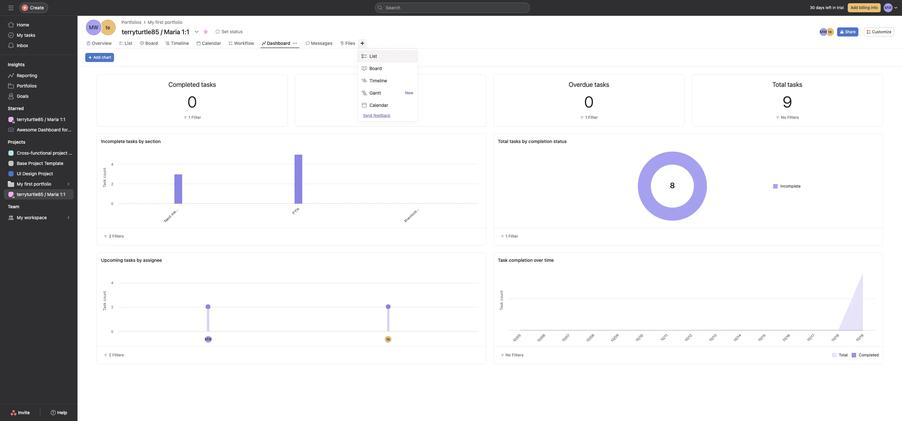 Task type: vqa. For each thing, say whether or not it's contained in the screenshot.


Task type: locate. For each thing, give the bounding box(es) containing it.
0 vertical spatial timeline
[[171, 40, 189, 46]]

0 vertical spatial 2 filters
[[109, 234, 124, 239]]

see details, my workspace image
[[67, 216, 70, 220]]

maria
[[47, 117, 59, 122], [47, 192, 59, 197]]

my first portfolio up timeline link
[[148, 19, 182, 25]]

9 button up feedback
[[386, 93, 395, 111]]

2 0 button from the left
[[584, 93, 594, 111]]

0 horizontal spatial portfolios link
[[4, 81, 74, 91]]

1 horizontal spatial add
[[851, 5, 858, 10]]

1 horizontal spatial 0
[[584, 93, 594, 111]]

my first portfolio link down ui design project
[[4, 179, 74, 189]]

chart
[[102, 55, 111, 60]]

9 button
[[386, 93, 395, 111], [783, 93, 792, 111]]

send feedback
[[363, 113, 390, 118]]

1 horizontal spatial calendar
[[370, 102, 388, 108]]

0 horizontal spatial new
[[69, 127, 78, 132]]

remove from starred image
[[203, 29, 208, 34]]

1 horizontal spatial dashboard
[[267, 40, 290, 46]]

board down the 'list' menu item
[[370, 66, 382, 71]]

0 vertical spatial no
[[781, 115, 786, 120]]

terryturtle85 inside starred element
[[17, 117, 43, 122]]

home
[[17, 22, 29, 27]]

1 vertical spatial add
[[93, 55, 101, 60]]

add left billing
[[851, 5, 858, 10]]

1 vertical spatial portfolios
[[17, 83, 37, 89]]

0 horizontal spatial board
[[145, 40, 158, 46]]

invite
[[18, 410, 30, 415]]

trial
[[837, 5, 844, 10]]

0 button for completed tasks
[[188, 93, 197, 111]]

0 vertical spatial total
[[498, 139, 508, 144]]

portfolio down ui design project 'link'
[[34, 181, 51, 187]]

2 vertical spatial project
[[38, 171, 53, 176]]

1 horizontal spatial new
[[405, 90, 413, 95]]

first up "board" link at top left
[[155, 19, 164, 25]]

tasks for my
[[24, 32, 35, 38]]

1 9 from the left
[[386, 93, 395, 111]]

0 button down overdue tasks
[[584, 93, 594, 111]]

feedback
[[373, 113, 390, 118]]

maria up the teams element
[[47, 192, 59, 197]]

1 vertical spatial my first portfolio link
[[4, 179, 74, 189]]

1 2 from the top
[[109, 234, 111, 239]]

1 for overdue tasks
[[585, 115, 587, 120]]

2 filters for upcoming
[[109, 353, 124, 358]]

0 horizontal spatial my first portfolio link
[[4, 179, 74, 189]]

1 vertical spatial new
[[69, 127, 78, 132]]

te
[[106, 25, 110, 30], [828, 29, 832, 34], [387, 337, 390, 342]]

1 filter button for overdue tasks
[[579, 114, 600, 121]]

0 vertical spatial first
[[155, 19, 164, 25]]

set status button
[[213, 27, 246, 36]]

terryturtle85 inside projects 'element'
[[17, 192, 43, 197]]

0 vertical spatial project
[[79, 127, 94, 132]]

1 horizontal spatial no filters button
[[774, 114, 801, 121]]

1 vertical spatial 2 filters
[[109, 353, 124, 358]]

filters for total tasks
[[787, 115, 799, 120]]

team
[[8, 204, 19, 209]]

cross-functional project plan link
[[4, 148, 77, 158]]

1 horizontal spatial no filters
[[781, 115, 799, 120]]

0 vertical spatial my first portfolio link
[[148, 19, 182, 26]]

0 horizontal spatial no filters
[[506, 353, 524, 358]]

terryturtle85 / maria 1:1 link inside starred element
[[4, 114, 74, 125]]

topics
[[415, 200, 426, 212]]

0 vertical spatial portfolios
[[121, 19, 141, 25]]

0 horizontal spatial total
[[498, 139, 508, 144]]

total for total tasks by completion status
[[498, 139, 508, 144]]

1 filter for total tasks by completion status
[[506, 234, 518, 239]]

tasks for incomplete
[[126, 139, 138, 144]]

9 button down total tasks
[[783, 93, 792, 111]]

1 vertical spatial board
[[370, 66, 382, 71]]

None text field
[[120, 26, 191, 37]]

new
[[405, 90, 413, 95], [69, 127, 78, 132]]

new right for on the top left of the page
[[69, 127, 78, 132]]

1:1
[[60, 117, 65, 122], [60, 192, 65, 197]]

2 filters button for incomplete
[[101, 232, 127, 241]]

2 terryturtle85 / maria 1:1 from the top
[[17, 192, 65, 197]]

my inside projects 'element'
[[17, 181, 23, 187]]

ui design project link
[[4, 169, 74, 179]]

9 up feedback
[[386, 93, 395, 111]]

1 vertical spatial 1:1
[[60, 192, 65, 197]]

1:1 up for on the top left of the page
[[60, 117, 65, 122]]

0 horizontal spatial 0
[[188, 93, 197, 111]]

tasks down home
[[24, 32, 35, 38]]

1 9 button from the left
[[386, 93, 395, 111]]

1 vertical spatial first
[[24, 181, 33, 187]]

0 vertical spatial list
[[125, 40, 132, 46]]

1 filter button for total tasks by completion status
[[498, 232, 521, 241]]

my inside the teams element
[[17, 215, 23, 220]]

1 horizontal spatial my first portfolio
[[148, 19, 182, 25]]

dashboard inside starred element
[[38, 127, 61, 132]]

terryturtle85 / maria 1:1 link up awesome
[[4, 114, 74, 125]]

status
[[230, 29, 243, 34]]

2 filters for incomplete
[[109, 234, 124, 239]]

0 vertical spatial new
[[405, 90, 413, 95]]

9 down total tasks
[[783, 93, 792, 111]]

1 vertical spatial terryturtle85 / maria 1:1
[[17, 192, 65, 197]]

portfolio
[[165, 19, 182, 25], [34, 181, 51, 187]]

2 terryturtle85 / maria 1:1 link from the top
[[4, 189, 74, 200]]

0 horizontal spatial 9
[[386, 93, 395, 111]]

portfolio inside projects 'element'
[[34, 181, 51, 187]]

2 terryturtle85 from the top
[[17, 192, 43, 197]]

9
[[386, 93, 395, 111], [783, 93, 792, 111]]

/ up the teams element
[[45, 192, 46, 197]]

terryturtle85 / maria 1:1 link
[[4, 114, 74, 125], [4, 189, 74, 200]]

9 for total tasks
[[783, 93, 792, 111]]

tasks for total
[[510, 139, 521, 144]]

add billing info button
[[848, 3, 881, 12]]

my up inbox
[[17, 32, 23, 38]]

1 1:1 from the top
[[60, 117, 65, 122]]

1 filter for overdue tasks
[[585, 115, 598, 120]]

1 horizontal spatial total
[[839, 353, 848, 358]]

by section
[[139, 139, 161, 144]]

tasks
[[24, 32, 35, 38], [126, 139, 138, 144], [510, 139, 521, 144], [124, 257, 136, 263]]

1 2 filters from the top
[[109, 234, 124, 239]]

my down team
[[17, 215, 23, 220]]

1 maria from the top
[[47, 117, 59, 122]]

0 horizontal spatial calendar
[[202, 40, 221, 46]]

awesome dashboard for new project link
[[4, 125, 94, 135]]

2 1:1 from the top
[[60, 192, 65, 197]]

0 vertical spatial portfolios link
[[121, 19, 141, 26]]

filter
[[191, 115, 201, 120], [390, 115, 399, 120], [588, 115, 598, 120], [509, 234, 518, 239]]

calendar down remove from starred image
[[202, 40, 221, 46]]

total left by
[[498, 139, 508, 144]]

starred button
[[0, 105, 24, 112]]

total tasks
[[772, 81, 803, 88]]

1 vertical spatial list
[[370, 53, 377, 59]]

0
[[188, 93, 197, 111], [584, 93, 594, 111]]

0 vertical spatial add
[[851, 5, 858, 10]]

total for total
[[839, 353, 848, 358]]

first
[[155, 19, 164, 25], [24, 181, 33, 187]]

portfolios down reporting
[[17, 83, 37, 89]]

1:1 inside projects 'element'
[[60, 192, 65, 197]]

/
[[45, 117, 46, 122], [45, 192, 46, 197]]

1 vertical spatial incomplete
[[781, 184, 801, 188]]

1 terryturtle85 / maria 1:1 from the top
[[17, 117, 65, 122]]

overdue tasks
[[569, 81, 609, 88]]

total left completed
[[839, 353, 848, 358]]

1 terryturtle85 from the top
[[17, 117, 43, 122]]

total tasks by completion status
[[498, 139, 567, 144]]

list inside menu item
[[370, 53, 377, 59]]

1 vertical spatial my first portfolio
[[17, 181, 51, 187]]

1 0 button from the left
[[188, 93, 197, 111]]

1 vertical spatial no filters
[[506, 353, 524, 358]]

portfolios up the "list" link
[[121, 19, 141, 25]]

0 vertical spatial 2
[[109, 234, 111, 239]]

0 horizontal spatial incomplete
[[101, 139, 125, 144]]

1 horizontal spatial no
[[781, 115, 786, 120]]

2 maria from the top
[[47, 192, 59, 197]]

0 for completed tasks
[[188, 93, 197, 111]]

my first portfolio link
[[148, 19, 182, 26], [4, 179, 74, 189]]

0 horizontal spatial te
[[106, 25, 110, 30]]

/ up awesome dashboard for new project link
[[45, 117, 46, 122]]

by assignee
[[137, 257, 162, 263]]

0 vertical spatial no filters
[[781, 115, 799, 120]]

terryturtle85 / maria 1:1 up awesome dashboard for new project link
[[17, 117, 65, 122]]

add
[[851, 5, 858, 10], [93, 55, 101, 60]]

gantt
[[370, 90, 381, 96]]

my
[[148, 19, 154, 25], [17, 32, 23, 38], [17, 181, 23, 187], [17, 215, 23, 220]]

0 horizontal spatial list
[[125, 40, 132, 46]]

no filters button
[[774, 114, 801, 121], [498, 351, 527, 360]]

meeting
[[170, 203, 184, 217]]

overview link
[[87, 40, 112, 47]]

ui
[[17, 171, 21, 176]]

1 2 filters button from the top
[[101, 232, 127, 241]]

1 for incomplete tasks
[[387, 115, 389, 120]]

2 0 from the left
[[584, 93, 594, 111]]

terryturtle85 / maria 1:1 link up the teams element
[[4, 189, 74, 200]]

timeline up the gantt
[[370, 78, 387, 83]]

1:1 up the teams element
[[60, 192, 65, 197]]

calendar
[[202, 40, 221, 46], [370, 102, 388, 108]]

project right for on the top left of the page
[[79, 127, 94, 132]]

inbox
[[17, 43, 28, 48]]

add inside add billing info button
[[851, 5, 858, 10]]

dashboard left for on the top left of the page
[[38, 127, 61, 132]]

first inside projects 'element'
[[24, 181, 33, 187]]

timeline left calendar link
[[171, 40, 189, 46]]

0 vertical spatial 2 filters button
[[101, 232, 127, 241]]

1 / from the top
[[45, 117, 46, 122]]

0 vertical spatial terryturtle85 / maria 1:1
[[17, 117, 65, 122]]

0 button down completed tasks
[[188, 93, 197, 111]]

1 filter button for incomplete tasks
[[380, 114, 401, 121]]

1 vertical spatial portfolio
[[34, 181, 51, 187]]

add left chart
[[93, 55, 101, 60]]

0 horizontal spatial dashboard
[[38, 127, 61, 132]]

dashboard left tab actions icon
[[267, 40, 290, 46]]

1 horizontal spatial timeline
[[370, 78, 387, 83]]

tasks left by
[[510, 139, 521, 144]]

0 horizontal spatial 0 button
[[188, 93, 197, 111]]

1 vertical spatial calendar
[[370, 102, 388, 108]]

1:1 for the terryturtle85 / maria 1:1 'link' inside the starred element
[[60, 117, 65, 122]]

board left timeline link
[[145, 40, 158, 46]]

1 vertical spatial dashboard
[[38, 127, 61, 132]]

1 horizontal spatial mw
[[205, 337, 212, 342]]

tasks for upcoming
[[124, 257, 136, 263]]

terryturtle85 up the teams element
[[17, 192, 43, 197]]

filter for incomplete tasks
[[390, 115, 399, 120]]

1 horizontal spatial 9 button
[[783, 93, 792, 111]]

list
[[125, 40, 132, 46], [370, 53, 377, 59]]

0 horizontal spatial 9 button
[[386, 93, 395, 111]]

in
[[833, 5, 836, 10]]

insights button
[[0, 61, 25, 68]]

0 button
[[188, 93, 197, 111], [584, 93, 594, 111]]

team button
[[0, 204, 19, 210]]

see details, my first portfolio image
[[67, 182, 70, 186]]

tasks inside my tasks link
[[24, 32, 35, 38]]

tab actions image
[[293, 41, 297, 45]]

incomplete for incomplete
[[781, 184, 801, 188]]

0 down completed tasks
[[188, 93, 197, 111]]

2 / from the top
[[45, 192, 46, 197]]

next meeting
[[163, 203, 184, 224]]

terryturtle85 / maria 1:1 up the teams element
[[17, 192, 65, 197]]

portfolios link up the "list" link
[[121, 19, 141, 26]]

1 vertical spatial terryturtle85
[[17, 192, 43, 197]]

maria up the awesome dashboard for new project
[[47, 117, 59, 122]]

0 horizontal spatial portfolios
[[17, 83, 37, 89]]

1 vertical spatial terryturtle85 / maria 1:1 link
[[4, 189, 74, 200]]

maria inside projects 'element'
[[47, 192, 59, 197]]

0 horizontal spatial no filters button
[[498, 351, 527, 360]]

1
[[189, 115, 190, 120], [387, 115, 389, 120], [585, 115, 587, 120], [506, 234, 508, 239]]

my first portfolio down ui design project
[[17, 181, 51, 187]]

1 vertical spatial 2 filters button
[[101, 351, 127, 360]]

/ inside projects 'element'
[[45, 192, 46, 197]]

maria for the terryturtle85 / maria 1:1 'link' inside the starred element
[[47, 117, 59, 122]]

my inside global element
[[17, 32, 23, 38]]

left
[[826, 5, 832, 10]]

0 vertical spatial incomplete
[[101, 139, 125, 144]]

portfolios
[[121, 19, 141, 25], [17, 83, 37, 89]]

1:1 inside starred element
[[60, 117, 65, 122]]

2 2 from the top
[[109, 353, 111, 358]]

1 horizontal spatial 0 button
[[584, 93, 594, 111]]

tasks left the by section
[[126, 139, 138, 144]]

terryturtle85 / maria 1:1 inside starred element
[[17, 117, 65, 122]]

share button
[[837, 27, 859, 37]]

1 vertical spatial maria
[[47, 192, 59, 197]]

new down incomplete tasks
[[405, 90, 413, 95]]

1 vertical spatial portfolios link
[[4, 81, 74, 91]]

0 horizontal spatial mw
[[89, 25, 98, 30]]

1 horizontal spatial 9
[[783, 93, 792, 111]]

1 vertical spatial /
[[45, 192, 46, 197]]

30 days left in trial
[[810, 5, 844, 10]]

1 vertical spatial 2
[[109, 353, 111, 358]]

add for add billing info
[[851, 5, 858, 10]]

project down base project template
[[38, 171, 53, 176]]

/ for the terryturtle85 / maria 1:1 'link' in projects 'element'
[[45, 192, 46, 197]]

0 vertical spatial /
[[45, 117, 46, 122]]

1 vertical spatial timeline
[[370, 78, 387, 83]]

workflow link
[[229, 40, 254, 47]]

my workspace link
[[4, 213, 74, 223]]

my down ui
[[17, 181, 23, 187]]

0 down overdue tasks
[[584, 93, 594, 111]]

0 horizontal spatial my first portfolio
[[17, 181, 51, 187]]

1 vertical spatial total
[[839, 353, 848, 358]]

task completion over time
[[498, 257, 554, 263]]

add inside add chart button
[[93, 55, 101, 60]]

0 vertical spatial my first portfolio
[[148, 19, 182, 25]]

my first portfolio link up timeline link
[[148, 19, 182, 26]]

terryturtle85 up awesome
[[17, 117, 43, 122]]

1 horizontal spatial first
[[155, 19, 164, 25]]

overview
[[92, 40, 112, 46]]

0 vertical spatial dashboard
[[267, 40, 290, 46]]

0 horizontal spatial portfolio
[[34, 181, 51, 187]]

my first portfolio inside projects 'element'
[[17, 181, 51, 187]]

list for the "list" link
[[125, 40, 132, 46]]

portfolios inside "link"
[[17, 83, 37, 89]]

0 vertical spatial board
[[145, 40, 158, 46]]

portfolio up timeline link
[[165, 19, 182, 25]]

1 terryturtle85 / maria 1:1 link from the top
[[4, 114, 74, 125]]

search list box
[[375, 3, 530, 13]]

0 vertical spatial portfolio
[[165, 19, 182, 25]]

1 horizontal spatial my first portfolio link
[[148, 19, 182, 26]]

my for my workspace link at the left bottom
[[17, 215, 23, 220]]

cross-
[[17, 150, 31, 156]]

starred element
[[0, 103, 94, 136]]

2 9 from the left
[[783, 93, 792, 111]]

1 vertical spatial no
[[506, 353, 511, 358]]

list menu item
[[358, 50, 417, 62]]

tasks right upcoming
[[124, 257, 136, 263]]

2 9 button from the left
[[783, 93, 792, 111]]

2 2 filters button from the top
[[101, 351, 127, 360]]

calendar up send feedback
[[370, 102, 388, 108]]

1 0 from the left
[[188, 93, 197, 111]]

/ inside starred element
[[45, 117, 46, 122]]

1 horizontal spatial list
[[370, 53, 377, 59]]

terryturtle85 / maria 1:1 link inside projects 'element'
[[4, 189, 74, 200]]

filter for overdue tasks
[[588, 115, 598, 120]]

project up ui design project
[[28, 161, 43, 166]]

maria inside starred element
[[47, 117, 59, 122]]

terryturtle85 / maria 1:1
[[17, 117, 65, 122], [17, 192, 65, 197]]

project inside starred element
[[79, 127, 94, 132]]

0 vertical spatial terryturtle85 / maria 1:1 link
[[4, 114, 74, 125]]

2 2 filters from the top
[[109, 353, 124, 358]]

portfolios link down reporting
[[4, 81, 74, 91]]

1 horizontal spatial incomplete
[[781, 184, 801, 188]]

workflow
[[234, 40, 254, 46]]

0 horizontal spatial first
[[24, 181, 33, 187]]

projects element
[[0, 136, 78, 201]]

first down design
[[24, 181, 33, 187]]



Task type: describe. For each thing, give the bounding box(es) containing it.
0 for overdue tasks
[[584, 93, 594, 111]]

by
[[522, 139, 527, 144]]

0 horizontal spatial no
[[506, 353, 511, 358]]

add chart button
[[85, 53, 114, 62]]

board link
[[140, 40, 158, 47]]

task
[[498, 257, 508, 263]]

completed
[[859, 353, 879, 358]]

completed tasks
[[168, 81, 216, 88]]

maria for the terryturtle85 / maria 1:1 'link' in projects 'element'
[[47, 192, 59, 197]]

help button
[[47, 407, 71, 419]]

base project template
[[17, 161, 63, 166]]

days
[[816, 5, 825, 10]]

my for leftmost my first portfolio link
[[17, 181, 23, 187]]

2 horizontal spatial te
[[828, 29, 832, 34]]

1:1 for the terryturtle85 / maria 1:1 'link' in projects 'element'
[[60, 192, 65, 197]]

9 button for incomplete tasks
[[386, 93, 395, 111]]

template
[[44, 161, 63, 166]]

cross-functional project plan
[[17, 150, 77, 156]]

1 vertical spatial project
[[28, 161, 43, 166]]

upcoming tasks by assignee
[[101, 257, 162, 263]]

upcoming
[[101, 257, 123, 263]]

messages link
[[306, 40, 333, 47]]

over time
[[534, 257, 554, 263]]

starred
[[8, 106, 24, 111]]

calendar link
[[197, 40, 221, 47]]

2 filters button for upcoming
[[101, 351, 127, 360]]

projects
[[8, 139, 25, 145]]

filters for incomplete tasks by section
[[112, 234, 124, 239]]

files link
[[340, 40, 355, 47]]

design
[[22, 171, 37, 176]]

1 filter button for completed tasks
[[182, 114, 203, 121]]

1 horizontal spatial te
[[387, 337, 390, 342]]

/ for the terryturtle85 / maria 1:1 'link' inside the starred element
[[45, 117, 46, 122]]

reporting
[[17, 73, 37, 78]]

goals link
[[4, 91, 74, 101]]

1 horizontal spatial board
[[370, 66, 382, 71]]

1 for total tasks by completion status
[[506, 234, 508, 239]]

new inside starred element
[[69, 127, 78, 132]]

inbox link
[[4, 40, 74, 51]]

my up "board" link at top left
[[148, 19, 154, 25]]

my for my tasks link
[[17, 32, 23, 38]]

projects button
[[0, 139, 25, 145]]

show options image
[[194, 29, 199, 34]]

terryturtle85 / maria 1:1 inside projects 'element'
[[17, 192, 65, 197]]

1 horizontal spatial portfolios
[[121, 19, 141, 25]]

0 vertical spatial no filters button
[[774, 114, 801, 121]]

timeline link
[[166, 40, 189, 47]]

previous topics
[[403, 200, 426, 224]]

send
[[363, 113, 372, 118]]

customize
[[872, 29, 892, 34]]

2 for incomplete tasks by section
[[109, 234, 111, 239]]

list link
[[119, 40, 132, 47]]

awesome dashboard for new project
[[17, 127, 94, 132]]

add billing info
[[851, 5, 878, 10]]

9 for incomplete tasks
[[386, 93, 395, 111]]

project
[[53, 150, 67, 156]]

home link
[[4, 20, 74, 30]]

files
[[345, 40, 355, 46]]

0 button for overdue tasks
[[584, 93, 594, 111]]

1 horizontal spatial portfolio
[[165, 19, 182, 25]]

dashboard link
[[262, 40, 290, 47]]

help
[[57, 410, 67, 415]]

create button
[[19, 3, 48, 13]]

filters for upcoming tasks by assignee
[[112, 353, 124, 358]]

incomplete for incomplete tasks by section
[[101, 139, 125, 144]]

1 horizontal spatial portfolios link
[[121, 19, 141, 26]]

set status
[[222, 29, 243, 34]]

next
[[163, 214, 173, 224]]

filter for completed tasks
[[191, 115, 201, 120]]

base project template link
[[4, 158, 74, 169]]

customize button
[[864, 27, 894, 37]]

2 for upcoming tasks by assignee
[[109, 353, 111, 358]]

insights element
[[0, 59, 78, 103]]

goals
[[17, 93, 29, 99]]

1 for completed tasks
[[189, 115, 190, 120]]

list for the 'list' menu item
[[370, 53, 377, 59]]

0 horizontal spatial timeline
[[171, 40, 189, 46]]

1 vertical spatial no filters button
[[498, 351, 527, 360]]

my workspace
[[17, 215, 47, 220]]

9 button for total tasks
[[783, 93, 792, 111]]

previous
[[403, 209, 418, 224]]

set
[[222, 29, 229, 34]]

teams element
[[0, 201, 78, 224]]

ui design project
[[17, 171, 53, 176]]

info
[[871, 5, 878, 10]]

hide sidebar image
[[8, 5, 14, 10]]

messages
[[311, 40, 333, 46]]

2 horizontal spatial mw
[[820, 29, 827, 34]]

incomplete tasks
[[367, 81, 415, 88]]

my tasks
[[17, 32, 35, 38]]

search
[[386, 5, 400, 10]]

global element
[[0, 16, 78, 55]]

0 vertical spatial calendar
[[202, 40, 221, 46]]

30
[[810, 5, 815, 10]]

completion
[[509, 257, 533, 263]]

for
[[62, 127, 68, 132]]

add for add chart
[[93, 55, 101, 60]]

add tab image
[[360, 41, 365, 46]]

fyis
[[291, 206, 300, 215]]

create
[[30, 5, 44, 10]]

invite button
[[6, 407, 34, 419]]

workspace
[[24, 215, 47, 220]]

add chart
[[93, 55, 111, 60]]

filter for total tasks by completion status
[[509, 234, 518, 239]]

my tasks link
[[4, 30, 74, 40]]

awesome
[[17, 127, 37, 132]]

reporting link
[[4, 70, 74, 81]]

1 filter for completed tasks
[[189, 115, 201, 120]]

portfolios link inside insights element
[[4, 81, 74, 91]]

share
[[845, 29, 856, 34]]

plan
[[69, 150, 77, 156]]

insights
[[8, 62, 25, 67]]

base
[[17, 161, 27, 166]]

billing
[[859, 5, 870, 10]]

search button
[[375, 3, 530, 13]]

1 filter for incomplete tasks
[[387, 115, 399, 120]]

functional
[[31, 150, 52, 156]]

project inside 'link'
[[38, 171, 53, 176]]

completion status
[[529, 139, 567, 144]]



